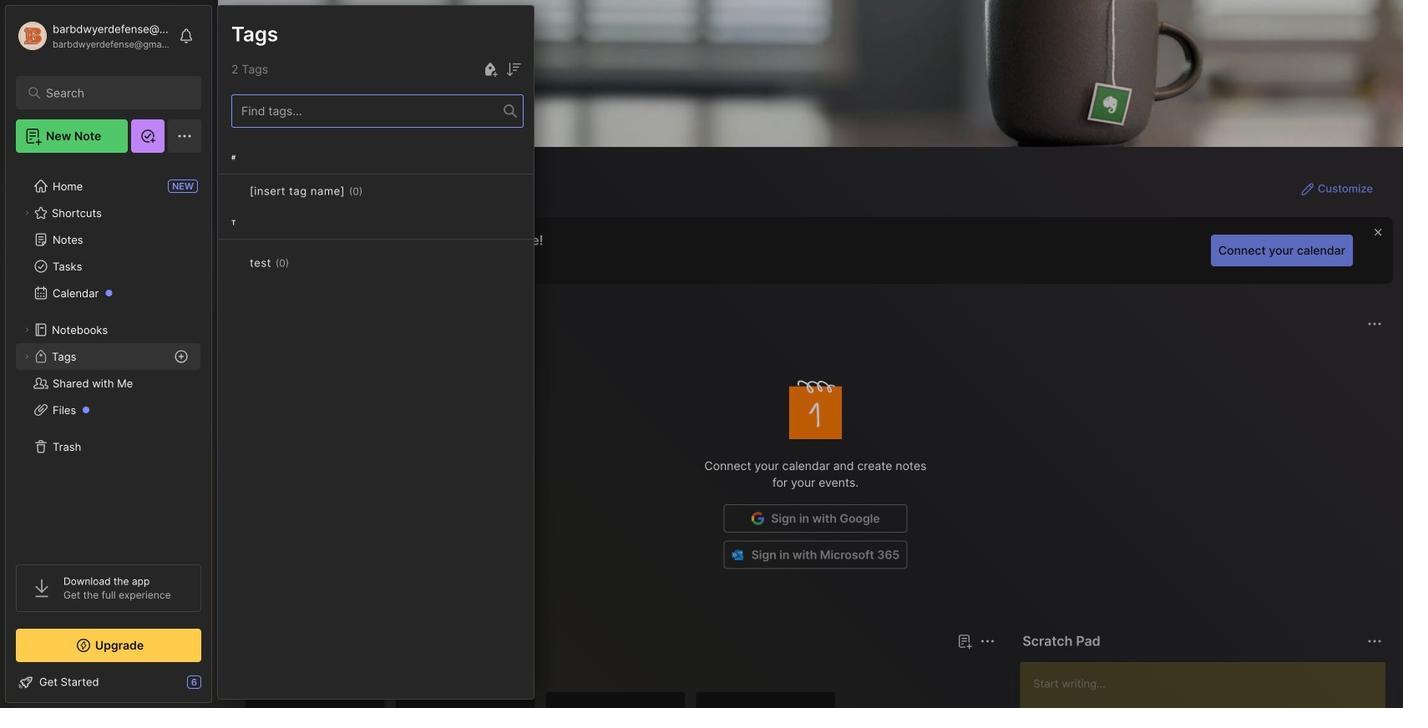 Task type: locate. For each thing, give the bounding box(es) containing it.
tag actions image
[[363, 185, 390, 198]]

0 vertical spatial row group
[[218, 141, 534, 303]]

Account field
[[16, 19, 170, 53]]

Start writing… text field
[[1034, 663, 1385, 709]]

tree
[[6, 163, 211, 550]]

expand tags image
[[22, 352, 32, 362]]

1 horizontal spatial tag actions field
[[363, 183, 390, 200]]

1 vertical spatial tag actions field
[[289, 255, 316, 272]]

row group
[[218, 141, 534, 303], [245, 692, 846, 709]]

Tag actions field
[[363, 183, 390, 200], [289, 255, 316, 272]]

tab
[[248, 662, 297, 682]]

0 vertical spatial tag actions field
[[363, 183, 390, 200]]

None search field
[[46, 83, 179, 103]]

tree inside main element
[[6, 163, 211, 550]]

expand notebooks image
[[22, 325, 32, 335]]



Task type: vqa. For each thing, say whether or not it's contained in the screenshot.
the Shortcuts inside the Shortcuts Button
no



Task type: describe. For each thing, give the bounding box(es) containing it.
tag actions image
[[289, 257, 316, 270]]

Help and Learning task checklist field
[[6, 669, 211, 696]]

create new tag image
[[480, 59, 500, 80]]

sort options image
[[504, 59, 524, 80]]

Find tags… text field
[[232, 100, 504, 122]]

Search text field
[[46, 85, 179, 101]]

none search field inside main element
[[46, 83, 179, 103]]

main element
[[0, 0, 217, 709]]

Sort field
[[504, 59, 524, 80]]

click to collapse image
[[211, 678, 224, 698]]

0 horizontal spatial tag actions field
[[289, 255, 316, 272]]

1 vertical spatial row group
[[245, 692, 846, 709]]



